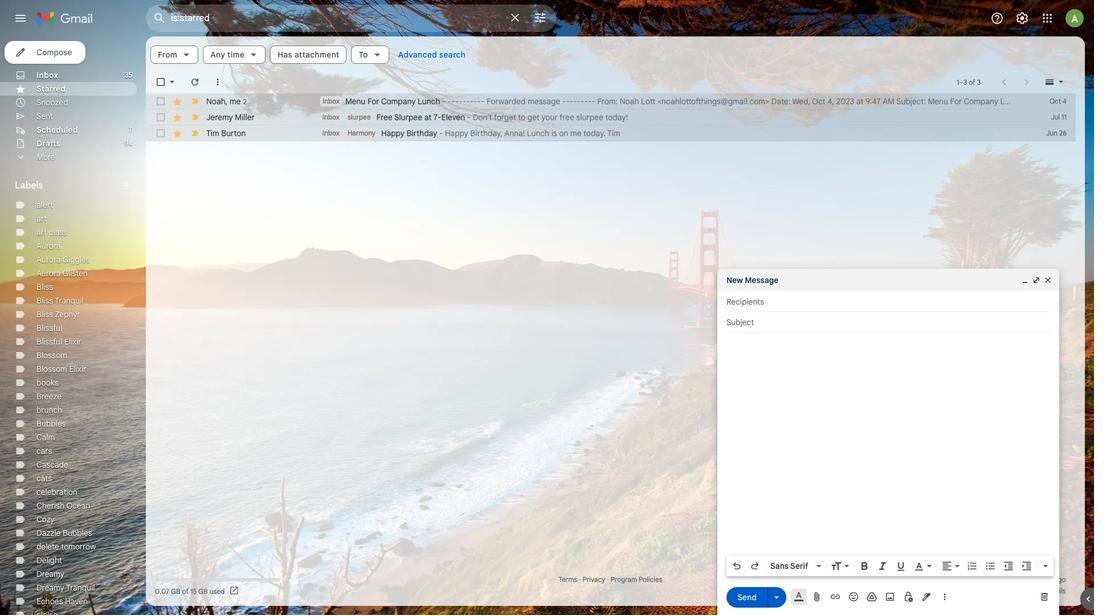 Task type: describe. For each thing, give the bounding box(es) containing it.
advanced search
[[398, 50, 466, 60]]

inbox menu for company lunch - ---------- forwarded message --------- from: noah lott <noahlottofthings@gmail.com> date: wed, oct 4, 2023 at 9:47 am subject: menu for company lunch to: anna medina <m
[[323, 96, 1095, 107]]

echoes haven link
[[36, 597, 88, 607]]

dazzle bubbles link
[[36, 529, 92, 539]]

row containing tim burton
[[146, 125, 1077, 141]]

15
[[190, 588, 197, 596]]

anna!
[[505, 128, 525, 139]]

tranquil for dreamy tranquil
[[66, 583, 95, 594]]

1 horizontal spatial slurpee
[[577, 112, 604, 123]]

1 gb from the left
[[171, 588, 181, 596]]

any
[[211, 50, 225, 60]]

row containing jeremy miller
[[146, 109, 1077, 125]]

activity:
[[995, 576, 1019, 585]]

cascade
[[36, 460, 68, 470]]

italic ‪(⌘i)‬ image
[[878, 561, 889, 573]]

bold ‪(⌘b)‬ image
[[859, 561, 871, 573]]

your
[[542, 112, 558, 123]]

11
[[1063, 113, 1068, 121]]

cozy link
[[36, 515, 55, 525]]

more send options image
[[772, 592, 783, 604]]

snoozed
[[36, 98, 68, 108]]

inbox link
[[36, 70, 58, 80]]

any time
[[211, 50, 245, 60]]

on
[[560, 128, 569, 139]]

to
[[359, 50, 368, 60]]

terms · privacy · program policies
[[559, 576, 663, 585]]

more options image
[[942, 592, 949, 603]]

aurora for aurora link
[[36, 241, 61, 252]]

1 · from the left
[[580, 576, 581, 585]]

haven
[[65, 597, 88, 607]]

privacy link
[[583, 576, 606, 585]]

new message
[[727, 275, 779, 286]]

0 vertical spatial me
[[230, 96, 241, 106]]

anna
[[1038, 96, 1056, 107]]

is
[[552, 128, 558, 139]]

35
[[125, 71, 132, 79]]

2 for from the left
[[951, 96, 963, 107]]

2 · from the left
[[607, 576, 609, 585]]

serif
[[791, 562, 809, 572]]

support image
[[991, 11, 1005, 25]]

cats link
[[36, 474, 52, 484]]

from:
[[598, 96, 618, 107]]

blossom link
[[36, 351, 67, 361]]

blossom for blossom link
[[36, 351, 67, 361]]

slurpee
[[395, 112, 423, 123]]

blissful elixir link
[[36, 337, 81, 347]]

1 horizontal spatial lunch
[[527, 128, 550, 139]]

1 3 from the left
[[964, 78, 968, 86]]

aurora glisten link
[[36, 269, 88, 279]]

zephyr
[[55, 310, 80, 320]]

blissful for blissful link
[[36, 323, 62, 334]]

sans serif option
[[769, 561, 815, 573]]

has
[[278, 50, 292, 60]]

1 vertical spatial bubbles
[[63, 529, 92, 539]]

search mail image
[[149, 8, 170, 29]]

dazzle
[[36, 529, 61, 539]]

none checkbox inside row
[[155, 128, 167, 139]]

0 horizontal spatial slurpee
[[348, 113, 371, 121]]

birthday,
[[471, 128, 503, 139]]

dreamy tranquil link
[[36, 583, 95, 594]]

forwarded
[[487, 96, 526, 107]]

dreamy for dreamy tranquil
[[36, 583, 64, 594]]

tomorrow
[[61, 542, 96, 553]]

art link
[[36, 214, 47, 224]]

more
[[36, 152, 55, 163]]

books
[[36, 378, 58, 388]]

compose button
[[5, 41, 86, 64]]

<m
[[1087, 96, 1095, 107]]

new message dialog
[[718, 269, 1060, 616]]

<noahlottofthings@gmail.com>
[[658, 96, 770, 107]]

jul 11
[[1052, 113, 1068, 121]]

aurora for aurora giggles
[[36, 255, 61, 265]]

1 tim from the left
[[206, 128, 219, 139]]

row containing noah
[[146, 94, 1095, 109]]

class
[[49, 228, 67, 238]]

details link
[[1046, 587, 1067, 596]]

jul
[[1052, 113, 1061, 121]]

calm link
[[36, 433, 55, 443]]

gmail image
[[36, 7, 99, 30]]

to:
[[1025, 96, 1036, 107]]

2 tim from the left
[[608, 128, 621, 139]]

bliss zephyr link
[[36, 310, 80, 320]]

happy birthday - happy birthday, anna! lunch is on me today. tim
[[382, 128, 621, 139]]

1 horizontal spatial me
[[571, 128, 582, 139]]

26
[[1060, 129, 1068, 137]]

tranquil for bliss tranquil
[[55, 296, 84, 306]]

blissful for blissful elixir
[[36, 337, 62, 347]]

advanced
[[398, 50, 437, 60]]

1 menu from the left
[[346, 96, 366, 107]]

9:47
[[866, 96, 882, 107]]

insert emoji ‪(⌘⇧2)‬ image
[[849, 592, 860, 603]]

toggle confidential mode image
[[903, 592, 915, 603]]

0 horizontal spatial at
[[425, 112, 432, 123]]

7-
[[434, 112, 442, 123]]

elixir for blissful elixir
[[64, 337, 81, 347]]

oct 4
[[1050, 97, 1068, 106]]

starred
[[36, 84, 66, 94]]

footer containing terms
[[146, 575, 1077, 598]]

aurora giggles
[[36, 255, 90, 265]]

2 3 from the left
[[978, 78, 982, 86]]

alert link
[[36, 200, 53, 210]]

compose
[[36, 47, 72, 58]]

0 vertical spatial at
[[857, 96, 864, 107]]

1 horizontal spatial of
[[970, 78, 976, 86]]

noah , me 2
[[206, 96, 247, 106]]

labels heading
[[15, 180, 121, 192]]

bliss for bliss link
[[36, 282, 53, 293]]

aurora for aurora glisten
[[36, 269, 61, 279]]

minutes
[[1029, 576, 1053, 585]]

to
[[519, 112, 526, 123]]

numbered list ‪(⌘⇧7)‬ image
[[967, 561, 979, 573]]

refresh image
[[189, 76, 201, 88]]

program policies link
[[611, 576, 663, 585]]

art for art class
[[36, 228, 47, 238]]

0.07
[[155, 588, 170, 596]]

dreamy link
[[36, 570, 64, 580]]

lott
[[642, 96, 656, 107]]

2 happy from the left
[[445, 128, 469, 139]]

art class
[[36, 228, 67, 238]]

books link
[[36, 378, 58, 388]]

ocean
[[66, 501, 90, 512]]

free
[[560, 112, 575, 123]]

1 company from the left
[[381, 96, 416, 107]]

clear search image
[[504, 6, 527, 29]]

7
[[129, 125, 132, 134]]

main content containing from
[[146, 36, 1095, 607]]

send button
[[727, 588, 768, 608]]

delight link
[[36, 556, 62, 566]]

inbox left free
[[323, 113, 340, 121]]

sans
[[771, 562, 789, 572]]

settings image
[[1016, 11, 1030, 25]]

bliss for bliss tranquil
[[36, 296, 53, 306]]

today.
[[584, 128, 606, 139]]



Task type: vqa. For each thing, say whether or not it's contained in the screenshot.
the Offline link
no



Task type: locate. For each thing, give the bounding box(es) containing it.
account
[[968, 576, 993, 585]]

forget
[[494, 112, 517, 123]]

1 horizontal spatial at
[[857, 96, 864, 107]]

1 dreamy from the top
[[36, 570, 64, 580]]

inbox down attachment
[[323, 97, 340, 106]]

art down art link
[[36, 228, 47, 238]]

gb
[[171, 588, 181, 596], [199, 588, 208, 596]]

1 horizontal spatial tim
[[608, 128, 621, 139]]

blossom for blossom elixir
[[36, 364, 67, 375]]

recipients
[[727, 297, 765, 307]]

bubbles
[[36, 419, 66, 429], [63, 529, 92, 539]]

1 – 3 of 3
[[957, 78, 982, 86]]

aurora giggles link
[[36, 255, 90, 265]]

at left 9:47
[[857, 96, 864, 107]]

noah up jeremy
[[206, 96, 226, 106]]

aurora up bliss link
[[36, 269, 61, 279]]

0 horizontal spatial tim
[[206, 128, 219, 139]]

cats
[[36, 474, 52, 484]]

celebration link
[[36, 488, 77, 498]]

0 vertical spatial of
[[970, 78, 976, 86]]

eleven
[[442, 112, 465, 123]]

0 horizontal spatial for
[[368, 96, 380, 107]]

1 vertical spatial dreamy
[[36, 583, 64, 594]]

1 vertical spatial tranquil
[[66, 583, 95, 594]]

drafts link
[[36, 139, 61, 149]]

me right , at the left of page
[[230, 96, 241, 106]]

bliss
[[36, 282, 53, 293], [36, 296, 53, 306], [36, 310, 53, 320]]

0 vertical spatial blissful
[[36, 323, 62, 334]]

tim burton
[[206, 128, 246, 139]]

2 company from the left
[[965, 96, 999, 107]]

art down alert link
[[36, 214, 47, 224]]

menu up the harmony
[[346, 96, 366, 107]]

aurora down art class 'link'
[[36, 241, 61, 252]]

subject:
[[897, 96, 927, 107]]

follow link to manage storage image
[[229, 586, 241, 598]]

bliss for bliss zephyr
[[36, 310, 53, 320]]

1 aurora from the top
[[36, 241, 61, 252]]

of left 15
[[182, 588, 189, 596]]

lunch up 7-
[[418, 96, 440, 107]]

me right on at the right of the page
[[571, 128, 582, 139]]

0 vertical spatial aurora
[[36, 241, 61, 252]]

blossom down blossom link
[[36, 364, 67, 375]]

delete
[[36, 542, 59, 553]]

art for art link
[[36, 214, 47, 224]]

2 row from the top
[[146, 109, 1077, 125]]

noah
[[206, 96, 226, 106], [620, 96, 640, 107]]

lunch left is at the right top of page
[[527, 128, 550, 139]]

bliss zephyr
[[36, 310, 80, 320]]

indent more ‪(⌘])‬ image
[[1022, 561, 1033, 573]]

terms link
[[559, 576, 578, 585]]

cozy
[[36, 515, 55, 525]]

tim down today!
[[608, 128, 621, 139]]

Subject field
[[727, 317, 1051, 328]]

from
[[158, 50, 177, 60]]

main content
[[146, 36, 1095, 607]]

miller
[[235, 112, 255, 123]]

more formatting options image
[[1041, 561, 1052, 573]]

· right privacy link
[[607, 576, 609, 585]]

delight
[[36, 556, 62, 566]]

1 horizontal spatial 3
[[978, 78, 982, 86]]

0 horizontal spatial me
[[230, 96, 241, 106]]

0 horizontal spatial menu
[[346, 96, 366, 107]]

2 bliss from the top
[[36, 296, 53, 306]]

delete tomorrow
[[36, 542, 96, 553]]

1 vertical spatial at
[[425, 112, 432, 123]]

0 horizontal spatial lunch
[[418, 96, 440, 107]]

1 vertical spatial aurora
[[36, 255, 61, 265]]

1
[[957, 78, 960, 86]]

2023
[[837, 96, 855, 107]]

inbox inside inbox menu for company lunch - ---------- forwarded message --------- from: noah lott <noahlottofthings@gmail.com> date: wed, oct 4, 2023 at 9:47 am subject: menu for company lunch to: anna medina <m
[[323, 97, 340, 106]]

breeze link
[[36, 392, 62, 402]]

elixir for blossom elixir
[[69, 364, 86, 375]]

None checkbox
[[155, 76, 167, 88], [155, 96, 167, 107], [155, 112, 167, 123], [155, 76, 167, 88], [155, 96, 167, 107], [155, 112, 167, 123]]

has attachment
[[278, 50, 340, 60]]

for up free
[[368, 96, 380, 107]]

bliss tranquil link
[[36, 296, 84, 306]]

bubbles up tomorrow
[[63, 529, 92, 539]]

lunch left to:
[[1001, 96, 1024, 107]]

-
[[442, 96, 446, 107], [448, 96, 452, 107], [452, 96, 456, 107], [456, 96, 459, 107], [459, 96, 463, 107], [463, 96, 467, 107], [467, 96, 470, 107], [470, 96, 474, 107], [474, 96, 478, 107], [478, 96, 481, 107], [481, 96, 485, 107], [563, 96, 566, 107], [566, 96, 570, 107], [570, 96, 574, 107], [574, 96, 577, 107], [577, 96, 581, 107], [581, 96, 585, 107], [585, 96, 588, 107], [588, 96, 592, 107], [592, 96, 596, 107], [467, 112, 471, 123], [440, 128, 443, 139]]

blossom elixir
[[36, 364, 86, 375]]

dreamy for dreamy link
[[36, 570, 64, 580]]

company up the slurpee
[[381, 96, 416, 107]]

2 vertical spatial aurora
[[36, 269, 61, 279]]

bulleted list ‪(⌘⇧8)‬ image
[[985, 561, 997, 573]]

menu right subject:
[[929, 96, 949, 107]]

2 aurora from the top
[[36, 255, 61, 265]]

Search mail text field
[[171, 13, 502, 24]]

of
[[970, 78, 976, 86], [182, 588, 189, 596]]

noah left "lott"
[[620, 96, 640, 107]]

oct left 4
[[1050, 97, 1062, 106]]

brunch
[[36, 405, 62, 416]]

blissful down blissful link
[[36, 337, 62, 347]]

1 vertical spatial me
[[571, 128, 582, 139]]

1 horizontal spatial noah
[[620, 96, 640, 107]]

blissful elixir
[[36, 337, 81, 347]]

wed,
[[793, 96, 811, 107]]

art
[[36, 214, 47, 224], [36, 228, 47, 238]]

harmony
[[348, 129, 376, 137]]

inbox inside 'labels' navigation
[[36, 70, 58, 80]]

underline ‪(⌘u)‬ image
[[896, 562, 907, 573]]

row down from:
[[146, 109, 1077, 125]]

gb right the 0.07
[[171, 588, 181, 596]]

lunch
[[418, 96, 440, 107], [1001, 96, 1024, 107], [527, 128, 550, 139]]

at
[[857, 96, 864, 107], [425, 112, 432, 123]]

calm
[[36, 433, 55, 443]]

oct
[[813, 96, 826, 107], [1050, 97, 1062, 106]]

2 blissful from the top
[[36, 337, 62, 347]]

None checkbox
[[155, 128, 167, 139]]

0 vertical spatial bliss
[[36, 282, 53, 293]]

drafts
[[36, 139, 61, 149]]

elixir up blossom link
[[64, 337, 81, 347]]

date:
[[772, 96, 791, 107]]

1 art from the top
[[36, 214, 47, 224]]

jeremy miller
[[206, 112, 255, 123]]

1 for from the left
[[368, 96, 380, 107]]

Message Body text field
[[727, 339, 1051, 553]]

minimize image
[[1021, 276, 1031, 285]]

0 vertical spatial elixir
[[64, 337, 81, 347]]

3 right –
[[978, 78, 982, 86]]

more image
[[212, 76, 224, 88]]

1 horizontal spatial menu
[[929, 96, 949, 107]]

toggle split pane mode image
[[1045, 76, 1056, 88]]

happy down free
[[382, 128, 405, 139]]

row down today!
[[146, 125, 1077, 141]]

4
[[1064, 97, 1068, 106]]

insert files using drive image
[[867, 592, 878, 603]]

at left 7-
[[425, 112, 432, 123]]

· right terms
[[580, 576, 581, 585]]

blissful down bliss zephyr link
[[36, 323, 62, 334]]

footer
[[146, 575, 1077, 598]]

tranquil up haven
[[66, 583, 95, 594]]

advanced search options image
[[529, 6, 552, 29]]

2 blossom from the top
[[36, 364, 67, 375]]

slurpee up the harmony
[[348, 113, 371, 121]]

tranquil up zephyr
[[55, 296, 84, 306]]

0 vertical spatial tranquil
[[55, 296, 84, 306]]

jun 26
[[1047, 129, 1068, 137]]

3 row from the top
[[146, 125, 1077, 141]]

indent less ‪(⌘[)‬ image
[[1004, 561, 1015, 573]]

0 horizontal spatial happy
[[382, 128, 405, 139]]

alert
[[36, 200, 53, 210]]

1 horizontal spatial happy
[[445, 128, 469, 139]]

scheduled
[[36, 125, 78, 135]]

3 right 1
[[964, 78, 968, 86]]

2 dreamy from the top
[[36, 583, 64, 594]]

bliss tranquil
[[36, 296, 84, 306]]

pop out image
[[1033, 276, 1042, 285]]

1 row from the top
[[146, 94, 1095, 109]]

2
[[243, 97, 247, 106]]

scheduled link
[[36, 125, 78, 135]]

menu
[[346, 96, 366, 107], [929, 96, 949, 107]]

0 vertical spatial blossom
[[36, 351, 67, 361]]

1 happy from the left
[[382, 128, 405, 139]]

policies
[[639, 576, 663, 585]]

1 vertical spatial blissful
[[36, 337, 62, 347]]

0 horizontal spatial gb
[[171, 588, 181, 596]]

1 bliss from the top
[[36, 282, 53, 293]]

1 horizontal spatial company
[[965, 96, 999, 107]]

1 vertical spatial blossom
[[36, 364, 67, 375]]

jeremy
[[206, 112, 233, 123]]

0.07 gb of 15 gb used
[[155, 588, 225, 596]]

1 blissful from the top
[[36, 323, 62, 334]]

oct left "4,"
[[813, 96, 826, 107]]

row
[[146, 94, 1095, 109], [146, 109, 1077, 125], [146, 125, 1077, 141]]

dreamy down delight link
[[36, 570, 64, 580]]

inbox up the starred "link"
[[36, 70, 58, 80]]

tim down jeremy
[[206, 128, 219, 139]]

aurora down aurora link
[[36, 255, 61, 265]]

insert photo image
[[885, 592, 897, 603]]

bliss up bliss tranquil link
[[36, 282, 53, 293]]

privacy
[[583, 576, 606, 585]]

labels
[[15, 180, 43, 192]]

cherish
[[36, 501, 64, 512]]

today!
[[606, 112, 629, 123]]

1 horizontal spatial gb
[[199, 588, 208, 596]]

formatting options toolbar
[[727, 557, 1054, 577]]

main menu image
[[14, 11, 27, 25]]

giggles
[[63, 255, 90, 265]]

dreamy down dreamy link
[[36, 583, 64, 594]]

0 horizontal spatial oct
[[813, 96, 826, 107]]

None search field
[[146, 5, 557, 32]]

close image
[[1044, 276, 1053, 285]]

happy down eleven
[[445, 128, 469, 139]]

aurora link
[[36, 241, 61, 252]]

dazzle bubbles
[[36, 529, 92, 539]]

used
[[210, 588, 225, 596]]

94
[[124, 139, 132, 148]]

0 horizontal spatial noah
[[206, 96, 226, 106]]

from button
[[151, 46, 199, 64]]

0 horizontal spatial ·
[[580, 576, 581, 585]]

1 vertical spatial bliss
[[36, 296, 53, 306]]

0 vertical spatial art
[[36, 214, 47, 224]]

insert link ‪(⌘k)‬ image
[[830, 592, 842, 603]]

2 menu from the left
[[929, 96, 949, 107]]

of right –
[[970, 78, 976, 86]]

1 vertical spatial of
[[182, 588, 189, 596]]

undo ‪(⌘z)‬ image
[[732, 561, 743, 573]]

labels navigation
[[0, 36, 146, 616]]

ago
[[1055, 576, 1067, 585]]

terms
[[559, 576, 578, 585]]

has attachment button
[[270, 46, 347, 64]]

0 horizontal spatial of
[[182, 588, 189, 596]]

2 vertical spatial bliss
[[36, 310, 53, 320]]

inbox left the harmony
[[323, 129, 340, 137]]

discard draft ‪(⌘⇧d)‬ image
[[1040, 592, 1051, 603]]

redo ‪(⌘y)‬ image
[[750, 561, 761, 573]]

1 horizontal spatial ·
[[607, 576, 609, 585]]

search
[[440, 50, 466, 60]]

blossom down blissful elixir link
[[36, 351, 67, 361]]

company down 1 – 3 of 3
[[965, 96, 999, 107]]

2 art from the top
[[36, 228, 47, 238]]

row up today!
[[146, 94, 1095, 109]]

1 vertical spatial art
[[36, 228, 47, 238]]

bliss down bliss link
[[36, 296, 53, 306]]

3 aurora from the top
[[36, 269, 61, 279]]

elixir
[[64, 337, 81, 347], [69, 364, 86, 375]]

bubbles down brunch link
[[36, 419, 66, 429]]

1 horizontal spatial for
[[951, 96, 963, 107]]

1 blossom from the top
[[36, 351, 67, 361]]

medina
[[1058, 96, 1085, 107]]

0 vertical spatial bubbles
[[36, 419, 66, 429]]

gb right 15
[[199, 588, 208, 596]]

attach files image
[[812, 592, 824, 603]]

3 bliss from the top
[[36, 310, 53, 320]]

any time button
[[203, 46, 266, 64]]

1 horizontal spatial oct
[[1050, 97, 1062, 106]]

2 horizontal spatial lunch
[[1001, 96, 1024, 107]]

bliss link
[[36, 282, 53, 293]]

insert signature image
[[922, 592, 933, 603]]

snoozed link
[[36, 98, 68, 108]]

tim
[[206, 128, 219, 139], [608, 128, 621, 139]]

last
[[953, 576, 966, 585]]

0 horizontal spatial 3
[[964, 78, 968, 86]]

0 vertical spatial dreamy
[[36, 570, 64, 580]]

for down 1
[[951, 96, 963, 107]]

elixir down blissful elixir link
[[69, 364, 86, 375]]

sans serif
[[771, 562, 809, 572]]

new
[[727, 275, 744, 286]]

1 vertical spatial elixir
[[69, 364, 86, 375]]

31
[[1021, 576, 1027, 585]]

bliss up blissful link
[[36, 310, 53, 320]]

2 gb from the left
[[199, 588, 208, 596]]

glisten
[[63, 269, 88, 279]]

don't
[[473, 112, 493, 123]]

0 horizontal spatial company
[[381, 96, 416, 107]]

for
[[368, 96, 380, 107], [951, 96, 963, 107]]

slurpee up "today."
[[577, 112, 604, 123]]



